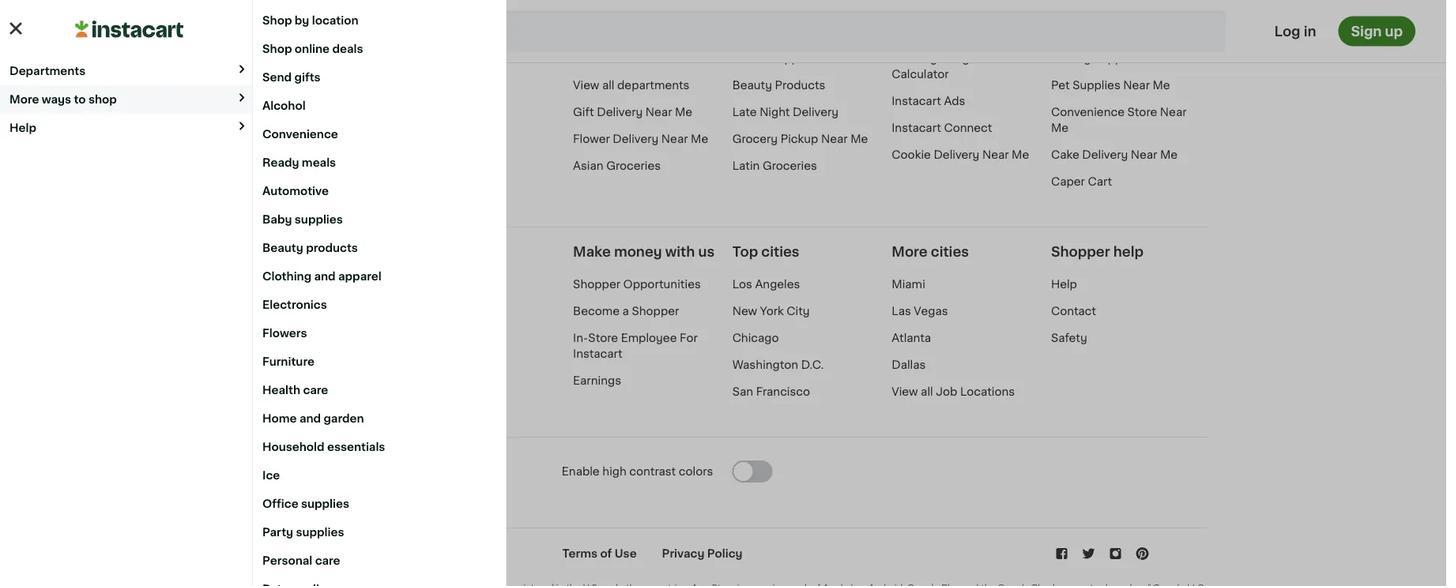 Task type: describe. For each thing, give the bounding box(es) containing it.
more for more cities
[[892, 245, 928, 259]]

caper cart
[[1051, 176, 1112, 187]]

late night delivery
[[733, 107, 839, 118]]

by
[[295, 15, 309, 26]]

beauty products link
[[733, 80, 826, 91]]

all for job
[[921, 386, 933, 397]]

store for convenience
[[1128, 107, 1158, 118]]

shopper up employee
[[632, 306, 679, 317]]

baked
[[573, 53, 608, 64]]

location
[[312, 15, 359, 26]]

ios
[[293, 279, 313, 290]]

near for gift delivery near me
[[646, 107, 672, 118]]

pet supplies near me
[[1051, 80, 1171, 91]]

baked goods link
[[573, 53, 648, 64]]

alcohol link
[[253, 92, 506, 120]]

late
[[733, 107, 757, 118]]

delivery for cookie delivery near me
[[934, 149, 980, 160]]

shop online deals
[[262, 43, 363, 55]]

shop
[[88, 94, 117, 105]]

view for view all job locations
[[892, 386, 918, 397]]

shopper up help link
[[1051, 245, 1110, 259]]

send gifts
[[262, 72, 321, 83]]

grocery for grocery pickup near me
[[733, 133, 778, 144]]

personal
[[262, 556, 312, 567]]

delivery for cake delivery near me
[[1083, 149, 1128, 160]]

departments
[[9, 65, 86, 76]]

0 horizontal spatial a
[[332, 245, 340, 259]]

beauty for beauty supplies near me
[[1051, 53, 1091, 64]]

delivery for flower delivery near me
[[613, 133, 659, 144]]

latin groceries link
[[733, 160, 817, 171]]

home and garden
[[262, 413, 364, 425]]

groceries for pickup
[[763, 160, 817, 171]]

pinterest image
[[1135, 546, 1151, 562]]

use
[[615, 548, 637, 560]]

view all job locations
[[892, 386, 1015, 397]]

gift delivery near me link
[[573, 107, 693, 118]]

supplies right pet
[[1073, 80, 1121, 91]]

beauty supplies near me link
[[1051, 53, 1192, 64]]

supplies for supplies
[[1094, 53, 1142, 64]]

store for in-
[[588, 333, 618, 344]]

enable high contrast colors
[[562, 466, 713, 477]]

to
[[74, 94, 86, 105]]

washington
[[733, 360, 799, 371]]

cake delivery near me
[[1051, 149, 1178, 160]]

instacart ads
[[892, 95, 966, 107]]

shop for shop online deals
[[262, 43, 292, 55]]

clothing
[[262, 271, 312, 282]]

privacy policy link
[[662, 548, 743, 560]]

supplies for party supplies
[[296, 527, 344, 538]]

me for cookie delivery near me
[[1012, 149, 1030, 160]]

supplies for office supplies
[[301, 499, 349, 510]]

care for health care
[[303, 385, 328, 396]]

convenience for convenience store near me
[[1051, 107, 1125, 118]]

terms
[[562, 548, 598, 560]]

latin groceries
[[733, 160, 817, 171]]

pet supplies near me link
[[1051, 80, 1171, 91]]

send gifts link
[[253, 63, 506, 92]]

asian groceries
[[573, 160, 661, 171]]

asian
[[573, 160, 604, 171]]

essentials
[[327, 442, 385, 453]]

near for pet supplies near me
[[1124, 80, 1150, 91]]

log in button
[[1270, 16, 1321, 46]]

alcohol
[[262, 100, 306, 111]]

washington d.c.
[[733, 360, 824, 371]]

earnings
[[573, 375, 621, 386]]

instacart shopper app logo image
[[240, 236, 266, 262]]

shop for shop by location
[[262, 15, 292, 26]]

health
[[262, 385, 300, 396]]

asian groceries link
[[573, 160, 661, 171]]

instacart ads link
[[892, 95, 966, 107]]

cart
[[1088, 176, 1112, 187]]

groceries for delivery
[[606, 160, 661, 171]]

baby supplies link
[[253, 206, 506, 234]]

beauty for beauty products
[[262, 243, 303, 254]]

dallas link
[[892, 360, 926, 371]]

care for personal care
[[315, 556, 340, 567]]

shopper help
[[1051, 245, 1144, 259]]

household essentials link
[[253, 433, 506, 462]]

instacart for instacart ads
[[892, 95, 941, 107]]

instacart connect
[[892, 122, 993, 133]]

ios app store logo image
[[271, 278, 283, 290]]

become a shopper link
[[573, 306, 679, 317]]

near for grocery pickup near me
[[821, 133, 848, 144]]

help inside dropdown button
[[9, 122, 36, 133]]

atlanta link
[[892, 333, 931, 344]]

1 vertical spatial become a shopper
[[573, 306, 679, 317]]

android link
[[355, 277, 400, 292]]

online
[[295, 43, 330, 55]]

los
[[733, 279, 753, 290]]

budget
[[940, 53, 981, 64]]

instacart inside in-store employee for instacart
[[573, 348, 623, 360]]

sign up button
[[1339, 16, 1416, 46]]

cake delivery near me link
[[1051, 149, 1178, 160]]

money
[[614, 245, 662, 259]]

los angeles link
[[733, 279, 800, 290]]

me for convenience store near me
[[1051, 122, 1069, 133]]

supplies for baby supplies
[[295, 214, 343, 225]]

in-store employee for instacart link
[[573, 333, 698, 360]]

new
[[733, 306, 757, 317]]

automotive link
[[253, 177, 506, 206]]

near for flower delivery near me
[[662, 133, 688, 144]]

delivery up 'grocery pickup near me' link
[[793, 107, 839, 118]]

office supplies
[[262, 499, 349, 510]]

products
[[775, 80, 826, 91]]

supplies for products
[[770, 53, 818, 64]]

1 vertical spatial help
[[1051, 279, 1078, 290]]

baby supplies
[[262, 214, 343, 225]]

party
[[262, 527, 293, 538]]

baked goods
[[573, 53, 648, 64]]

0 vertical spatial become a shopper
[[271, 245, 402, 259]]

washington d.c. link
[[733, 360, 824, 371]]

view all job locations link
[[892, 386, 1015, 397]]

grocery pickup near me link
[[733, 133, 868, 144]]

instacart logo image
[[75, 21, 184, 38]]

beauty products
[[262, 243, 358, 254]]

instacart home image
[[57, 20, 176, 39]]

near for beauty supplies near me
[[1145, 53, 1171, 64]]

gift delivery near me
[[573, 107, 693, 118]]

d.c.
[[801, 360, 824, 371]]

policy
[[707, 548, 743, 560]]

terms of use link
[[562, 548, 637, 560]]

angeles
[[755, 279, 800, 290]]

employee
[[621, 333, 677, 344]]

apparel
[[338, 271, 382, 282]]

night
[[760, 107, 790, 118]]

me for gift delivery near me
[[675, 107, 693, 118]]

shopper down make
[[573, 279, 621, 290]]



Task type: vqa. For each thing, say whether or not it's contained in the screenshot.
the bottommost Office
yes



Task type: locate. For each thing, give the bounding box(es) containing it.
1 horizontal spatial beauty
[[733, 80, 772, 91]]

help down more ways to shop
[[9, 122, 36, 133]]

delivery down "view all departments" link
[[597, 107, 643, 118]]

1 horizontal spatial office
[[733, 53, 768, 64]]

near down beauty supplies near me
[[1124, 80, 1150, 91]]

1 horizontal spatial become
[[573, 306, 620, 317]]

shop left by
[[262, 15, 292, 26]]

vegas
[[914, 306, 948, 317]]

and right ios link
[[314, 271, 336, 282]]

0 vertical spatial convenience
[[1051, 107, 1125, 118]]

1 horizontal spatial a
[[623, 306, 629, 317]]

near down "departments"
[[646, 107, 672, 118]]

2 vertical spatial supplies
[[296, 527, 344, 538]]

gifts
[[295, 72, 321, 83]]

near
[[1145, 53, 1171, 64], [1124, 80, 1150, 91], [646, 107, 672, 118], [1160, 107, 1187, 118], [662, 133, 688, 144], [821, 133, 848, 144], [983, 149, 1009, 160], [1131, 149, 1158, 160]]

1 vertical spatial store
[[588, 333, 618, 344]]

flower
[[573, 133, 610, 144]]

me for cake delivery near me
[[1161, 149, 1178, 160]]

1 horizontal spatial more
[[892, 245, 928, 259]]

1 vertical spatial supplies
[[301, 499, 349, 510]]

flower delivery near me
[[573, 133, 709, 144]]

1 horizontal spatial groceries
[[763, 160, 817, 171]]

beauty supplies near me
[[1051, 53, 1192, 64]]

cities for top cities
[[762, 245, 800, 259]]

ready meals link
[[253, 149, 506, 177]]

0 horizontal spatial convenience
[[262, 129, 338, 140]]

0 horizontal spatial office
[[262, 499, 299, 510]]

make money with us
[[573, 245, 715, 259]]

party supplies
[[262, 527, 344, 538]]

help button
[[0, 113, 252, 142]]

cake
[[1051, 149, 1080, 160]]

pickup
[[781, 133, 819, 144]]

office supplies link
[[253, 490, 506, 519]]

2 cities from the left
[[931, 245, 969, 259]]

supplies up pet supplies near me link
[[1094, 53, 1142, 64]]

instacart for instacart connect
[[892, 122, 941, 133]]

1 horizontal spatial view
[[892, 386, 918, 397]]

safety
[[1051, 333, 1088, 344]]

near up pet supplies near me link
[[1145, 53, 1171, 64]]

0 vertical spatial view
[[573, 80, 600, 91]]

cities up angeles
[[762, 245, 800, 259]]

supplies up the beauty products
[[295, 214, 343, 225]]

more up miami link
[[892, 245, 928, 259]]

miami
[[892, 279, 926, 290]]

1 vertical spatial care
[[315, 556, 340, 567]]

convenience inside main menu dialog
[[262, 129, 338, 140]]

0 horizontal spatial grocery
[[733, 133, 778, 144]]

las vegas
[[892, 306, 948, 317]]

0 vertical spatial and
[[314, 271, 336, 282]]

close main menu image
[[6, 19, 25, 38]]

1 vertical spatial view
[[892, 386, 918, 397]]

2 vertical spatial instacart
[[573, 348, 623, 360]]

1 vertical spatial and
[[300, 413, 321, 425]]

1 cities from the left
[[762, 245, 800, 259]]

more for more ways to shop
[[9, 94, 39, 105]]

connect
[[944, 122, 993, 133]]

office for office supplies
[[262, 499, 299, 510]]

shop up "send"
[[262, 43, 292, 55]]

office up party
[[262, 499, 299, 510]]

1 vertical spatial beauty
[[733, 80, 772, 91]]

atlanta
[[892, 333, 931, 344]]

1 horizontal spatial grocery
[[892, 53, 937, 64]]

1 vertical spatial all
[[921, 386, 933, 397]]

convenience for convenience
[[262, 129, 338, 140]]

shopper up the 'clothing and apparel' link
[[343, 245, 402, 259]]

near right the pickup
[[821, 133, 848, 144]]

0 vertical spatial a
[[332, 245, 340, 259]]

0 vertical spatial all
[[602, 80, 615, 91]]

office supplies link
[[733, 53, 818, 64]]

instacart down in-
[[573, 348, 623, 360]]

0 horizontal spatial view
[[573, 80, 600, 91]]

0 vertical spatial beauty
[[1051, 53, 1091, 64]]

me
[[1174, 53, 1192, 64], [1153, 80, 1171, 91], [675, 107, 693, 118], [1051, 122, 1069, 133], [691, 133, 709, 144], [851, 133, 868, 144], [1012, 149, 1030, 160], [1161, 149, 1178, 160]]

all for departments
[[602, 80, 615, 91]]

0 vertical spatial help
[[9, 122, 36, 133]]

log
[[1275, 25, 1301, 38]]

delivery down "connect"
[[934, 149, 980, 160]]

0 horizontal spatial help
[[9, 122, 36, 133]]

more left ways
[[9, 94, 39, 105]]

android play store logo image
[[333, 278, 345, 290]]

all
[[602, 80, 615, 91], [921, 386, 933, 397]]

0 horizontal spatial all
[[602, 80, 615, 91]]

san francisco
[[733, 386, 810, 397]]

baby
[[262, 214, 292, 225]]

clothing and apparel link
[[253, 262, 506, 291]]

groceries down the pickup
[[763, 160, 817, 171]]

help up contact
[[1051, 279, 1078, 290]]

electronics link
[[253, 291, 506, 319]]

1 groceries from the left
[[606, 160, 661, 171]]

grocery budget calculator link
[[892, 53, 981, 80]]

and for clothing
[[314, 271, 336, 282]]

convenience store near me link
[[1051, 107, 1187, 133]]

instacart connect link
[[892, 122, 993, 133]]

0 horizontal spatial become
[[271, 245, 329, 259]]

store inside in-store employee for instacart
[[588, 333, 618, 344]]

caper cart link
[[1051, 176, 1112, 187]]

1 horizontal spatial convenience
[[1051, 107, 1125, 118]]

automotive
[[262, 186, 329, 197]]

2 vertical spatial beauty
[[262, 243, 303, 254]]

groceries down flower delivery near me link
[[606, 160, 661, 171]]

me for flower delivery near me
[[691, 133, 709, 144]]

near for convenience store near me
[[1160, 107, 1187, 118]]

become up in-
[[573, 306, 620, 317]]

delivery
[[597, 107, 643, 118], [793, 107, 839, 118], [613, 133, 659, 144], [934, 149, 980, 160], [1083, 149, 1128, 160]]

more
[[9, 94, 39, 105], [892, 245, 928, 259]]

instagram image
[[1108, 546, 1124, 562]]

store down pet supplies near me link
[[1128, 107, 1158, 118]]

health care
[[262, 385, 328, 396]]

supplies down accessibility at the bottom of page
[[301, 499, 349, 510]]

0 horizontal spatial beauty
[[262, 243, 303, 254]]

1 vertical spatial shop
[[262, 43, 292, 55]]

me for beauty supplies near me
[[1174, 53, 1192, 64]]

become a shopper up the clothing and apparel
[[271, 245, 402, 259]]

grocery inside grocery budget calculator
[[892, 53, 937, 64]]

near down gift delivery near me link
[[662, 133, 688, 144]]

las vegas link
[[892, 306, 948, 317]]

2 groceries from the left
[[763, 160, 817, 171]]

office supplies
[[733, 53, 818, 64]]

convenience
[[1051, 107, 1125, 118], [262, 129, 338, 140]]

0 vertical spatial shop
[[262, 15, 292, 26]]

store down become a shopper link
[[588, 333, 618, 344]]

caper
[[1051, 176, 1085, 187]]

convenience link
[[253, 120, 506, 149]]

for
[[680, 333, 698, 344]]

0 vertical spatial care
[[303, 385, 328, 396]]

ads
[[944, 95, 966, 107]]

and
[[314, 271, 336, 282], [300, 413, 321, 425]]

all down baked goods "link"
[[602, 80, 615, 91]]

1 horizontal spatial help
[[1051, 279, 1078, 290]]

1 vertical spatial more
[[892, 245, 928, 259]]

office up beauty products link
[[733, 53, 768, 64]]

1 horizontal spatial become a shopper
[[573, 306, 679, 317]]

near down "connect"
[[983, 149, 1009, 160]]

job
[[936, 386, 958, 397]]

0 vertical spatial more
[[9, 94, 39, 105]]

supplies down office supplies
[[296, 527, 344, 538]]

0 horizontal spatial store
[[588, 333, 618, 344]]

home and garden link
[[253, 405, 506, 433]]

office for office supplies
[[733, 53, 768, 64]]

2 horizontal spatial beauty
[[1051, 53, 1091, 64]]

opportunities
[[623, 279, 701, 290]]

and right the home
[[300, 413, 321, 425]]

1 vertical spatial convenience
[[262, 129, 338, 140]]

top cities
[[733, 245, 800, 259]]

ready meals
[[262, 157, 336, 168]]

a
[[332, 245, 340, 259], [623, 306, 629, 317]]

beauty up clothing
[[262, 243, 303, 254]]

1 vertical spatial grocery
[[733, 133, 778, 144]]

sign up
[[1351, 25, 1403, 38]]

chicago link
[[733, 333, 779, 344]]

1 horizontal spatial store
[[1128, 107, 1158, 118]]

supplies up products
[[770, 53, 818, 64]]

instacart up "cookie"
[[892, 122, 941, 133]]

beauty up late on the right top
[[733, 80, 772, 91]]

grocery up calculator
[[892, 53, 937, 64]]

new york city
[[733, 306, 810, 317]]

and for home
[[300, 413, 321, 425]]

1 horizontal spatial all
[[921, 386, 933, 397]]

me inside convenience store near me
[[1051, 122, 1069, 133]]

cookie
[[892, 149, 931, 160]]

near down pet supplies near me link
[[1160, 107, 1187, 118]]

0 vertical spatial supplies
[[295, 214, 343, 225]]

terms of use
[[562, 548, 637, 560]]

0 vertical spatial instacart
[[892, 95, 941, 107]]

clothing and apparel
[[262, 271, 382, 282]]

1 vertical spatial become
[[573, 306, 620, 317]]

ice link
[[253, 462, 506, 490]]

beauty products link
[[253, 234, 506, 262]]

top
[[733, 245, 758, 259]]

1 vertical spatial instacart
[[892, 122, 941, 133]]

1 vertical spatial office
[[262, 499, 299, 510]]

garden
[[324, 413, 364, 425]]

me for pet supplies near me
[[1153, 80, 1171, 91]]

1 shop from the top
[[262, 15, 292, 26]]

0 vertical spatial become
[[271, 245, 329, 259]]

convenience up ready meals
[[262, 129, 338, 140]]

beauty inside main menu dialog
[[262, 243, 303, 254]]

accessibility
[[271, 465, 360, 479]]

more inside dropdown button
[[9, 94, 39, 105]]

delivery down gift delivery near me link
[[613, 133, 659, 144]]

convenience store near me
[[1051, 107, 1187, 133]]

0 horizontal spatial cities
[[762, 245, 800, 259]]

in-
[[573, 333, 588, 344]]

grocery for grocery budget calculator
[[892, 53, 937, 64]]

care up home and garden
[[303, 385, 328, 396]]

privacy
[[662, 548, 705, 560]]

delivery up cart
[[1083, 149, 1128, 160]]

enable
[[562, 466, 600, 477]]

shop
[[262, 15, 292, 26], [262, 43, 292, 55]]

a up the clothing and apparel
[[332, 245, 340, 259]]

contact link
[[1051, 306, 1096, 317]]

0 vertical spatial office
[[733, 53, 768, 64]]

1 horizontal spatial cities
[[931, 245, 969, 259]]

become
[[271, 245, 329, 259], [573, 306, 620, 317]]

0 horizontal spatial groceries
[[606, 160, 661, 171]]

near for cake delivery near me
[[1131, 149, 1158, 160]]

instacart down calculator
[[892, 95, 941, 107]]

2 shop from the top
[[262, 43, 292, 55]]

a down "shopper opportunities" link
[[623, 306, 629, 317]]

cities
[[762, 245, 800, 259], [931, 245, 969, 259]]

delivery for gift delivery near me
[[597, 107, 643, 118]]

san
[[733, 386, 753, 397]]

departments
[[617, 80, 690, 91]]

office inside main menu dialog
[[262, 499, 299, 510]]

log in
[[1275, 25, 1317, 38]]

0 vertical spatial grocery
[[892, 53, 937, 64]]

facebook image
[[1054, 546, 1070, 562]]

store inside convenience store near me
[[1128, 107, 1158, 118]]

0 horizontal spatial become a shopper
[[271, 245, 402, 259]]

care down party supplies
[[315, 556, 340, 567]]

me for grocery pickup near me
[[851, 133, 868, 144]]

become a shopper down "shopper opportunities" link
[[573, 306, 679, 317]]

late night delivery link
[[733, 107, 839, 118]]

deals
[[332, 43, 363, 55]]

0 horizontal spatial more
[[9, 94, 39, 105]]

near for cookie delivery near me
[[983, 149, 1009, 160]]

view for view all departments
[[573, 80, 600, 91]]

view down dallas link
[[892, 386, 918, 397]]

become up clothing
[[271, 245, 329, 259]]

grocery up latin on the top of page
[[733, 133, 778, 144]]

make
[[573, 245, 611, 259]]

0 vertical spatial store
[[1128, 107, 1158, 118]]

convenience inside convenience store near me
[[1051, 107, 1125, 118]]

near inside convenience store near me
[[1160, 107, 1187, 118]]

cities up vegas
[[931, 245, 969, 259]]

convenience down pet supplies near me
[[1051, 107, 1125, 118]]

beauty products
[[733, 80, 826, 91]]

in-store employee for instacart
[[573, 333, 698, 360]]

main menu dialog
[[0, 0, 1448, 587]]

beauty for beauty products
[[733, 80, 772, 91]]

personal care link
[[253, 547, 506, 576]]

view up gift
[[573, 80, 600, 91]]

1 vertical spatial a
[[623, 306, 629, 317]]

near down convenience store near me 'link'
[[1131, 149, 1158, 160]]

twitter image
[[1081, 546, 1097, 562]]

beauty up pet
[[1051, 53, 1091, 64]]

all left job in the bottom right of the page
[[921, 386, 933, 397]]

cities for more cities
[[931, 245, 969, 259]]

grocery pickup near me
[[733, 133, 868, 144]]



